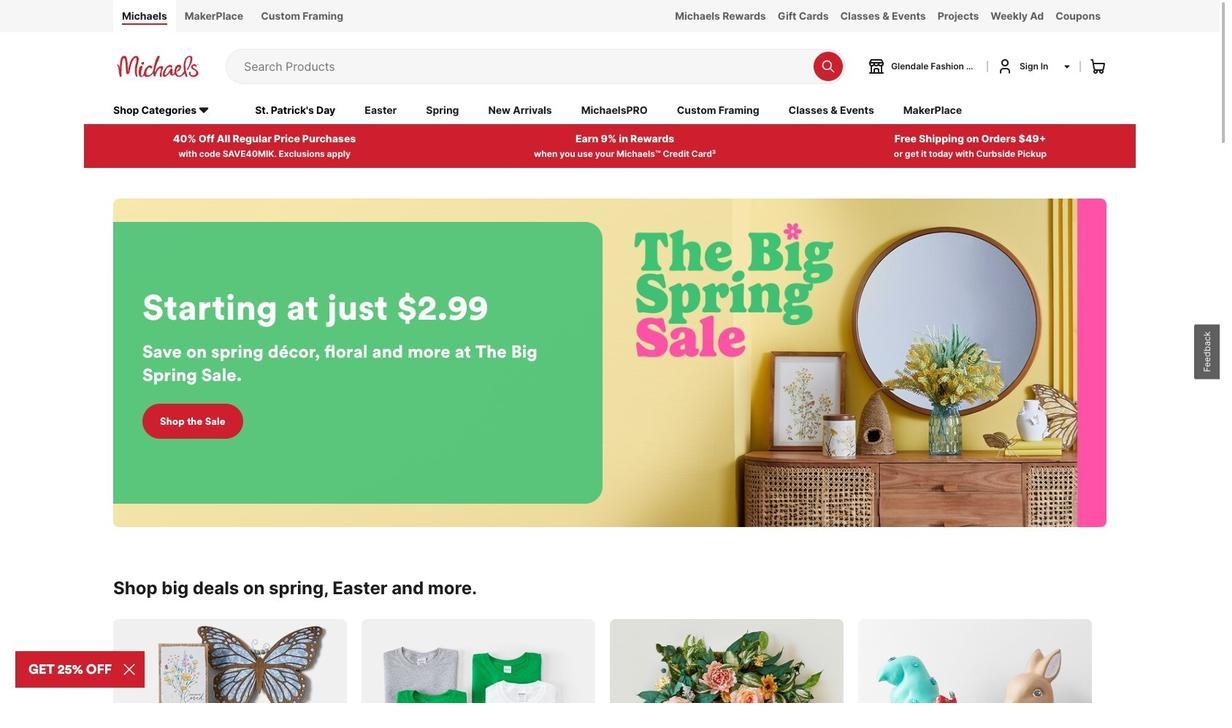Task type: describe. For each thing, give the bounding box(es) containing it.
search button image
[[821, 59, 836, 74]]

butterfly and floral décor accents on open shelves image
[[113, 619, 347, 703]]



Task type: vqa. For each thing, say whether or not it's contained in the screenshot.
The Big Spring Sale logo in green and pink on yellow wall with natural wood mirror and chest
yes



Task type: locate. For each thing, give the bounding box(es) containing it.
gnome and rabbit ceramic paintable crafts image
[[858, 619, 1092, 703]]

Search Input field
[[244, 50, 806, 83]]

green wreath with pink and yellow flowers image
[[610, 619, 844, 703]]

grey, white and green folded t-shirts image
[[362, 619, 595, 703]]

the big spring sale logo in green and pink on yellow wall with natural wood mirror and chest image
[[113, 198, 1107, 527]]



